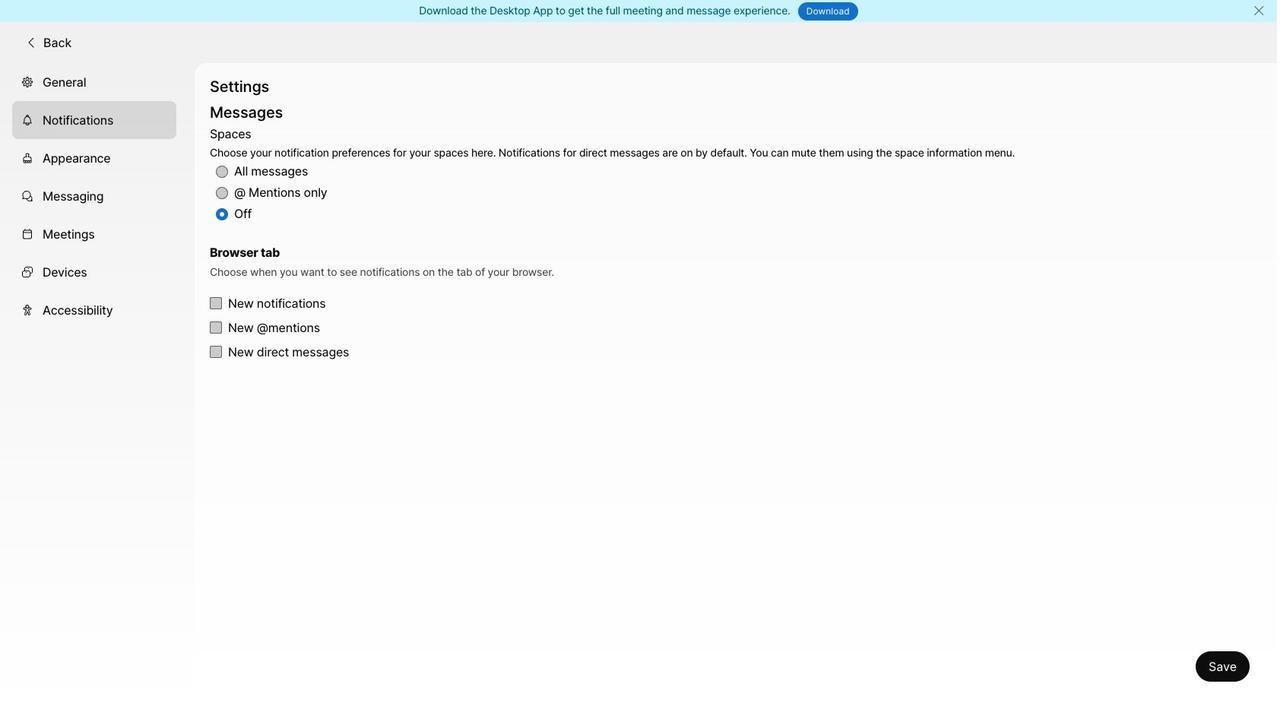 Task type: vqa. For each thing, say whether or not it's contained in the screenshot.
cancel_16 image at the top right of the page
yes



Task type: locate. For each thing, give the bounding box(es) containing it.
option group
[[210, 124, 1016, 225]]

settings navigation
[[0, 63, 195, 707]]

messaging tab
[[12, 177, 176, 215]]

meetings tab
[[12, 215, 176, 253]]

All messages radio
[[216, 166, 228, 178]]

accessibility tab
[[12, 291, 176, 329]]

cancel_16 image
[[1254, 5, 1266, 17]]

Off radio
[[216, 208, 228, 221]]



Task type: describe. For each thing, give the bounding box(es) containing it.
general tab
[[12, 63, 176, 101]]

appearance tab
[[12, 139, 176, 177]]

devices tab
[[12, 253, 176, 291]]

notifications tab
[[12, 101, 176, 139]]

@ Mentions only radio
[[216, 187, 228, 199]]



